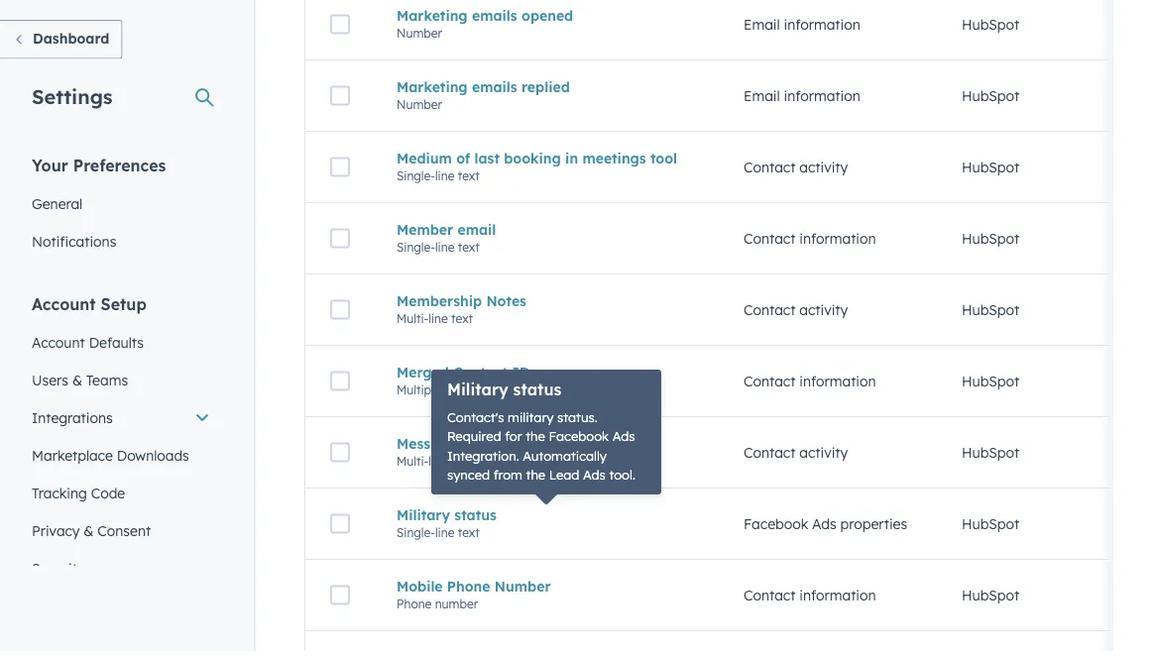 Task type: locate. For each thing, give the bounding box(es) containing it.
& right privacy
[[84, 522, 94, 540]]

marketing inside marketing emails replied number
[[397, 79, 468, 96]]

tool
[[651, 150, 678, 167]]

1 vertical spatial single-
[[397, 240, 435, 255]]

number
[[435, 597, 478, 612]]

1 vertical spatial contact information
[[744, 373, 876, 391]]

2 emails from the top
[[472, 79, 517, 96]]

hubspot for medium of last booking in meetings tool
[[962, 159, 1020, 176]]

marketing inside marketing emails opened number
[[397, 7, 468, 25]]

0 vertical spatial activity
[[800, 159, 848, 176]]

0 vertical spatial emails
[[472, 7, 517, 25]]

1 horizontal spatial status
[[513, 380, 562, 400]]

account up account defaults
[[32, 294, 96, 314]]

military inside military status single-line text
[[397, 507, 450, 524]]

booking
[[504, 150, 561, 167]]

marketing up medium
[[397, 79, 468, 96]]

number inside mobile phone number phone number
[[495, 578, 551, 596]]

0 vertical spatial status
[[513, 380, 562, 400]]

1 vertical spatial email information
[[744, 88, 861, 105]]

multi- inside membership notes multi-line text
[[397, 312, 429, 327]]

membership
[[397, 293, 482, 310]]

4 hubspot from the top
[[962, 230, 1020, 248]]

2 vertical spatial contact activity
[[744, 445, 848, 462]]

& right users
[[72, 371, 82, 389]]

military status single-line text
[[397, 507, 497, 541]]

membership notes multi-line text
[[397, 293, 527, 327]]

0 vertical spatial facebook
[[549, 429, 609, 445]]

1 emails from the top
[[472, 7, 517, 25]]

multi- down membership
[[397, 312, 429, 327]]

3 activity from the top
[[800, 445, 848, 462]]

member
[[397, 221, 453, 239]]

member email button
[[397, 221, 696, 239]]

1 hubspot from the top
[[962, 16, 1020, 33]]

2 vertical spatial contact information
[[744, 587, 876, 605]]

single- down medium
[[397, 169, 435, 184]]

general
[[32, 195, 83, 212]]

0 vertical spatial the
[[526, 429, 545, 445]]

ads left "properties"
[[812, 516, 837, 533]]

1 email from the top
[[744, 16, 780, 33]]

ads left the 'tool.'
[[583, 468, 606, 484]]

2 contact information from the top
[[744, 373, 876, 391]]

marketing up marketing emails replied number
[[397, 7, 468, 25]]

& for users
[[72, 371, 82, 389]]

automatically
[[523, 448, 607, 465]]

phone down mobile
[[397, 597, 432, 612]]

1 vertical spatial the
[[526, 468, 546, 484]]

military for military status contact's military status. required for the facebook ads integration. automatically synced from the lead ads tool.
[[447, 380, 509, 400]]

2 single- from the top
[[397, 240, 435, 255]]

hubspot for marketing emails opened
[[962, 16, 1020, 33]]

text down the synced
[[458, 526, 480, 541]]

9 hubspot from the top
[[962, 587, 1020, 605]]

1 vertical spatial &
[[84, 522, 94, 540]]

2 marketing from the top
[[397, 79, 468, 96]]

0 vertical spatial number
[[397, 26, 442, 41]]

hubspot for marketing emails replied
[[962, 88, 1020, 105]]

1 horizontal spatial facebook
[[744, 516, 809, 533]]

your preferences element
[[20, 154, 222, 260]]

the down military
[[526, 429, 545, 445]]

2 vertical spatial number
[[495, 578, 551, 596]]

number up medium
[[397, 97, 442, 112]]

1 vertical spatial marketing
[[397, 79, 468, 96]]

phone
[[447, 578, 490, 596], [397, 597, 432, 612]]

0 vertical spatial phone
[[447, 578, 490, 596]]

single- inside military status single-line text
[[397, 526, 435, 541]]

emails left opened
[[472, 7, 517, 25]]

single- down member
[[397, 240, 435, 255]]

text down of
[[458, 169, 480, 184]]

line up mobile
[[435, 526, 455, 541]]

text inside military status single-line text
[[458, 526, 480, 541]]

number down military status button at the bottom
[[495, 578, 551, 596]]

marketplace
[[32, 447, 113, 464]]

0 horizontal spatial facebook
[[549, 429, 609, 445]]

1 vertical spatial military
[[397, 507, 450, 524]]

hubspot for military status
[[962, 516, 1020, 533]]

marketing for marketing emails opened
[[397, 7, 468, 25]]

line inside membership notes multi-line text
[[429, 312, 448, 327]]

notifications link
[[20, 223, 222, 260]]

users & teams
[[32, 371, 128, 389]]

marketing emails replied number
[[397, 79, 570, 112]]

tracking code
[[32, 485, 125, 502]]

last
[[475, 150, 500, 167]]

your preferences
[[32, 155, 166, 175]]

email
[[744, 16, 780, 33], [744, 88, 780, 105]]

military inside military status contact's military status. required for the facebook ads integration. automatically synced from the lead ads tool.
[[447, 380, 509, 400]]

account up users
[[32, 334, 85, 351]]

message
[[397, 436, 457, 453]]

0 horizontal spatial ads
[[583, 468, 606, 484]]

military
[[447, 380, 509, 400], [397, 507, 450, 524]]

hubspot
[[962, 16, 1020, 33], [962, 88, 1020, 105], [962, 159, 1020, 176], [962, 230, 1020, 248], [962, 302, 1020, 319], [962, 373, 1020, 391], [962, 445, 1020, 462], [962, 516, 1020, 533], [962, 587, 1020, 605]]

2 activity from the top
[[800, 302, 848, 319]]

& for privacy
[[84, 522, 94, 540]]

account defaults
[[32, 334, 144, 351]]

single- inside member email single-line text
[[397, 240, 435, 255]]

preferences
[[73, 155, 166, 175]]

contact activity
[[744, 159, 848, 176], [744, 302, 848, 319], [744, 445, 848, 462]]

1 marketing from the top
[[397, 7, 468, 25]]

text inside the medium of last booking in meetings tool single-line text
[[458, 169, 480, 184]]

2 vertical spatial activity
[[800, 445, 848, 462]]

status
[[513, 380, 562, 400], [455, 507, 497, 524]]

contact
[[744, 159, 796, 176], [744, 230, 796, 248], [744, 302, 796, 319], [453, 364, 508, 382], [744, 373, 796, 391], [744, 445, 796, 462], [744, 587, 796, 605]]

number
[[397, 26, 442, 41], [397, 97, 442, 112], [495, 578, 551, 596]]

0 horizontal spatial phone
[[397, 597, 432, 612]]

text inside member email single-line text
[[458, 240, 480, 255]]

1 vertical spatial status
[[455, 507, 497, 524]]

1 contact activity from the top
[[744, 159, 848, 176]]

facebook left "properties"
[[744, 516, 809, 533]]

2 email information from the top
[[744, 88, 861, 105]]

email information
[[744, 16, 861, 33], [744, 88, 861, 105]]

number for marketing emails replied
[[397, 97, 442, 112]]

number inside marketing emails replied number
[[397, 97, 442, 112]]

1 horizontal spatial ads
[[613, 429, 635, 445]]

email information for marketing emails replied
[[744, 88, 861, 105]]

2 email from the top
[[744, 88, 780, 105]]

line inside military status single-line text
[[435, 526, 455, 541]]

contact for merged contact ids
[[744, 373, 796, 391]]

line for military
[[435, 526, 455, 541]]

single- up mobile
[[397, 526, 435, 541]]

2 contact activity from the top
[[744, 302, 848, 319]]

line down medium
[[435, 169, 455, 184]]

1 vertical spatial activity
[[800, 302, 848, 319]]

in
[[565, 150, 578, 167]]

status inside military status contact's military status. required for the facebook ads integration. automatically synced from the lead ads tool.
[[513, 380, 562, 400]]

multi-
[[397, 312, 429, 327], [397, 455, 429, 469]]

2 hubspot from the top
[[962, 88, 1020, 105]]

6 hubspot from the top
[[962, 373, 1020, 391]]

information for mobile phone number
[[800, 587, 876, 605]]

0 vertical spatial contact activity
[[744, 159, 848, 176]]

line down membership
[[429, 312, 448, 327]]

emails
[[472, 7, 517, 25], [472, 79, 517, 96]]

hubspot for merged contact ids
[[962, 373, 1020, 391]]

account for account defaults
[[32, 334, 85, 351]]

notifications
[[32, 233, 116, 250]]

line for member
[[435, 240, 455, 255]]

2 multi- from the top
[[397, 455, 429, 469]]

military up contact's
[[447, 380, 509, 400]]

hubspot for mobile phone number
[[962, 587, 1020, 605]]

mobile phone number phone number
[[397, 578, 551, 612]]

1 horizontal spatial &
[[84, 522, 94, 540]]

7 hubspot from the top
[[962, 445, 1020, 462]]

status down the synced
[[455, 507, 497, 524]]

phone up number
[[447, 578, 490, 596]]

activity for in
[[800, 159, 848, 176]]

0 vertical spatial military
[[447, 380, 509, 400]]

3 hubspot from the top
[[962, 159, 1020, 176]]

1 vertical spatial email
[[744, 88, 780, 105]]

1 single- from the top
[[397, 169, 435, 184]]

3 single- from the top
[[397, 526, 435, 541]]

email information for marketing emails opened
[[744, 16, 861, 33]]

0 horizontal spatial status
[[455, 507, 497, 524]]

ads
[[613, 429, 635, 445], [583, 468, 606, 484], [812, 516, 837, 533]]

1 vertical spatial phone
[[397, 597, 432, 612]]

line inside member email single-line text
[[435, 240, 455, 255]]

5 hubspot from the top
[[962, 302, 1020, 319]]

contact information for member email
[[744, 230, 876, 248]]

line down message
[[429, 455, 448, 469]]

your
[[32, 155, 68, 175]]

text down membership
[[451, 312, 473, 327]]

2 vertical spatial single-
[[397, 526, 435, 541]]

text down required
[[451, 455, 473, 469]]

the
[[526, 429, 545, 445], [526, 468, 546, 484]]

multi- down message
[[397, 455, 429, 469]]

0 horizontal spatial &
[[72, 371, 82, 389]]

status up military
[[513, 380, 562, 400]]

1 vertical spatial number
[[397, 97, 442, 112]]

hubspot for membership notes
[[962, 302, 1020, 319]]

of
[[456, 150, 470, 167]]

line down member
[[435, 240, 455, 255]]

facebook down status.
[[549, 429, 609, 445]]

the right from
[[526, 468, 546, 484]]

marketing
[[397, 7, 468, 25], [397, 79, 468, 96]]

activity
[[800, 159, 848, 176], [800, 302, 848, 319], [800, 445, 848, 462]]

integration.
[[447, 448, 519, 465]]

emails inside marketing emails replied number
[[472, 79, 517, 96]]

account defaults link
[[20, 324, 222, 362]]

text
[[458, 169, 480, 184], [458, 240, 480, 255], [451, 312, 473, 327], [451, 455, 473, 469], [458, 526, 480, 541]]

information
[[784, 16, 861, 33], [784, 88, 861, 105], [800, 230, 876, 248], [800, 373, 876, 391], [800, 587, 876, 605]]

1 vertical spatial ads
[[583, 468, 606, 484]]

1 account from the top
[[32, 294, 96, 314]]

marketing emails opened number
[[397, 7, 573, 41]]

information for merged contact ids
[[800, 373, 876, 391]]

status inside military status single-line text
[[455, 507, 497, 524]]

single-
[[397, 169, 435, 184], [397, 240, 435, 255], [397, 526, 435, 541]]

contact information
[[744, 230, 876, 248], [744, 373, 876, 391], [744, 587, 876, 605]]

1 multi- from the top
[[397, 312, 429, 327]]

3 contact information from the top
[[744, 587, 876, 605]]

notes
[[486, 293, 527, 310]]

0 vertical spatial email information
[[744, 16, 861, 33]]

ads up the 'tool.'
[[613, 429, 635, 445]]

emails inside marketing emails opened number
[[472, 7, 517, 25]]

1 vertical spatial multi-
[[397, 455, 429, 469]]

text down email
[[458, 240, 480, 255]]

emails left the replied
[[472, 79, 517, 96]]

2 account from the top
[[32, 334, 85, 351]]

settings
[[32, 84, 113, 109]]

0 vertical spatial multi-
[[397, 312, 429, 327]]

1 activity from the top
[[800, 159, 848, 176]]

1 vertical spatial emails
[[472, 79, 517, 96]]

message button
[[397, 436, 696, 453]]

privacy & consent link
[[20, 512, 222, 550]]

email for marketing emails replied
[[744, 88, 780, 105]]

0 vertical spatial contact information
[[744, 230, 876, 248]]

text inside membership notes multi-line text
[[451, 312, 473, 327]]

military down the synced
[[397, 507, 450, 524]]

8 hubspot from the top
[[962, 516, 1020, 533]]

1 vertical spatial account
[[32, 334, 85, 351]]

2 vertical spatial ads
[[812, 516, 837, 533]]

0 vertical spatial marketing
[[397, 7, 468, 25]]

0 vertical spatial account
[[32, 294, 96, 314]]

1 email information from the top
[[744, 16, 861, 33]]

number inside marketing emails opened number
[[397, 26, 442, 41]]

information for marketing emails opened
[[784, 16, 861, 33]]

for
[[505, 429, 522, 445]]

1 horizontal spatial phone
[[447, 578, 490, 596]]

military status contact's military status. required for the facebook ads integration. automatically synced from the lead ads tool.
[[447, 380, 636, 484]]

facebook
[[549, 429, 609, 445], [744, 516, 809, 533]]

line for membership
[[429, 312, 448, 327]]

medium
[[397, 150, 452, 167]]

multi- inside message multi-line text
[[397, 455, 429, 469]]

single- inside the medium of last booking in meetings tool single-line text
[[397, 169, 435, 184]]

0 vertical spatial single-
[[397, 169, 435, 184]]

information for member email
[[800, 230, 876, 248]]

tracking
[[32, 485, 87, 502]]

0 vertical spatial &
[[72, 371, 82, 389]]

1 vertical spatial contact activity
[[744, 302, 848, 319]]

number up marketing emails replied number
[[397, 26, 442, 41]]

contact information for merged contact ids
[[744, 373, 876, 391]]

0 vertical spatial email
[[744, 16, 780, 33]]

1 contact information from the top
[[744, 230, 876, 248]]



Task type: describe. For each thing, give the bounding box(es) containing it.
military status tooltip
[[431, 370, 662, 495]]

text inside message multi-line text
[[451, 455, 473, 469]]

facebook inside military status contact's military status. required for the facebook ads integration. automatically synced from the lead ads tool.
[[549, 429, 609, 445]]

lead
[[549, 468, 580, 484]]

contact inside merged contact ids multiple checkboxes
[[453, 364, 508, 382]]

1 vertical spatial facebook
[[744, 516, 809, 533]]

mobile
[[397, 578, 443, 596]]

contact activity for text
[[744, 302, 848, 319]]

dashboard
[[33, 30, 109, 47]]

text for email
[[458, 240, 480, 255]]

military
[[508, 410, 554, 426]]

contact activity for in
[[744, 159, 848, 176]]

emails for replied
[[472, 79, 517, 96]]

3 contact activity from the top
[[744, 445, 848, 462]]

text for status
[[458, 526, 480, 541]]

contact for message
[[744, 445, 796, 462]]

ids
[[512, 364, 537, 382]]

membership notes button
[[397, 293, 696, 310]]

single- for military
[[397, 526, 435, 541]]

status.
[[557, 410, 598, 426]]

text for notes
[[451, 312, 473, 327]]

integrations button
[[20, 399, 222, 437]]

contact's
[[447, 410, 504, 426]]

member email single-line text
[[397, 221, 496, 255]]

multiple
[[397, 383, 441, 398]]

activity for text
[[800, 302, 848, 319]]

status for military status single-line text
[[455, 507, 497, 524]]

required
[[447, 429, 501, 445]]

line inside message multi-line text
[[429, 455, 448, 469]]

general link
[[20, 185, 222, 223]]

merged contact ids button
[[397, 364, 696, 382]]

information for marketing emails replied
[[784, 88, 861, 105]]

marketing for marketing emails replied
[[397, 79, 468, 96]]

account setup
[[32, 294, 147, 314]]

message multi-line text
[[397, 436, 473, 469]]

mobile phone number button
[[397, 578, 696, 596]]

consent
[[97, 522, 151, 540]]

single- for member
[[397, 240, 435, 255]]

merged contact ids multiple checkboxes
[[397, 364, 537, 398]]

tool.
[[609, 468, 636, 484]]

marketing emails replied button
[[397, 79, 696, 96]]

account setup element
[[20, 293, 222, 588]]

account for account setup
[[32, 294, 96, 314]]

security link
[[20, 550, 222, 588]]

integrations
[[32, 409, 113, 426]]

tracking code link
[[20, 475, 222, 512]]

2 horizontal spatial ads
[[812, 516, 837, 533]]

hubspot for member email
[[962, 230, 1020, 248]]

medium of last booking in meetings tool button
[[397, 150, 696, 167]]

users & teams link
[[20, 362, 222, 399]]

defaults
[[89, 334, 144, 351]]

synced
[[447, 468, 490, 484]]

replied
[[522, 79, 570, 96]]

contact for medium of last booking in meetings tool
[[744, 159, 796, 176]]

privacy
[[32, 522, 80, 540]]

users
[[32, 371, 68, 389]]

from
[[494, 468, 523, 484]]

0 vertical spatial ads
[[613, 429, 635, 445]]

meetings
[[583, 150, 646, 167]]

hubspot for message
[[962, 445, 1020, 462]]

contact information for mobile phone number
[[744, 587, 876, 605]]

dashboard link
[[0, 20, 122, 59]]

2 the from the top
[[526, 468, 546, 484]]

status for military status contact's military status. required for the facebook ads integration. automatically synced from the lead ads tool.
[[513, 380, 562, 400]]

email
[[458, 221, 496, 239]]

number for marketing emails opened
[[397, 26, 442, 41]]

facebook ads properties
[[744, 516, 908, 533]]

1 the from the top
[[526, 429, 545, 445]]

code
[[91, 485, 125, 502]]

marketing emails opened button
[[397, 7, 696, 25]]

medium of last booking in meetings tool single-line text
[[397, 150, 678, 184]]

contact for mobile phone number
[[744, 587, 796, 605]]

merged
[[397, 364, 449, 382]]

privacy & consent
[[32, 522, 151, 540]]

emails for opened
[[472, 7, 517, 25]]

email for marketing emails opened
[[744, 16, 780, 33]]

contact for membership notes
[[744, 302, 796, 319]]

marketplace downloads link
[[20, 437, 222, 475]]

setup
[[101, 294, 147, 314]]

teams
[[86, 371, 128, 389]]

military status button
[[397, 507, 696, 524]]

military for military status single-line text
[[397, 507, 450, 524]]

checkboxes
[[444, 383, 509, 398]]

line inside the medium of last booking in meetings tool single-line text
[[435, 169, 455, 184]]

security
[[32, 560, 85, 577]]

downloads
[[117, 447, 189, 464]]

marketplace downloads
[[32, 447, 189, 464]]

contact for member email
[[744, 230, 796, 248]]

properties
[[841, 516, 908, 533]]

opened
[[522, 7, 573, 25]]



Task type: vqa. For each thing, say whether or not it's contained in the screenshot.
the bottommost Marketing
yes



